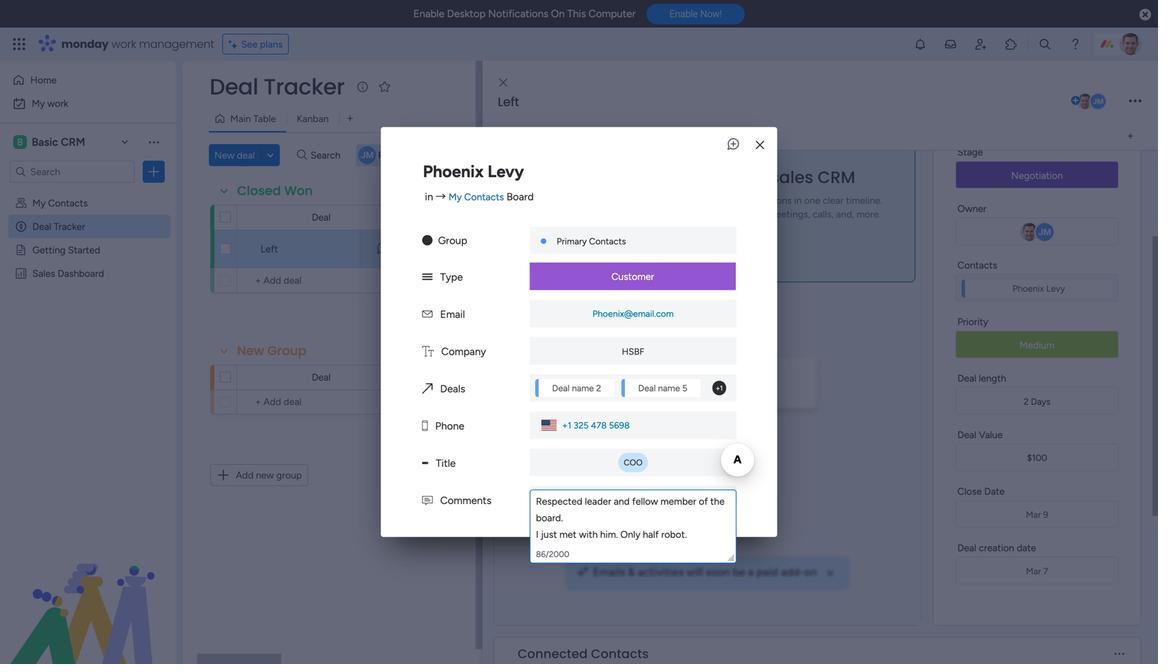 Task type: locate. For each thing, give the bounding box(es) containing it.
all left interactions
[[729, 195, 739, 206]]

public board image
[[14, 243, 28, 257]]

name left 5
[[658, 383, 680, 394]]

phoenix levy dialog
[[381, 127, 839, 537]]

activities right &
[[638, 566, 684, 579]]

v2 email column image
[[422, 308, 433, 321]]

contacts inside field
[[591, 645, 649, 663]]

tracker up kanban button
[[264, 71, 345, 102]]

home
[[30, 74, 57, 86]]

of right types
[[699, 208, 708, 220]]

1 horizontal spatial negotiation
[[1012, 170, 1064, 181]]

phoenix levy up medium
[[1013, 283, 1066, 294]]

my inside option
[[32, 98, 45, 109]]

closed
[[237, 182, 281, 200]]

deals
[[440, 383, 466, 395]]

1 horizontal spatial close image
[[756, 140, 765, 150]]

contacts right connected
[[591, 645, 649, 663]]

in
[[676, 166, 691, 189], [425, 191, 433, 203], [795, 195, 802, 206]]

clear
[[823, 195, 844, 206]]

phoenix levy
[[423, 161, 524, 181], [1013, 283, 1066, 294]]

1 vertical spatial crm
[[818, 166, 856, 189]]

v2 sun image
[[422, 234, 433, 247]]

angle down image
[[267, 150, 274, 160]]

priority
[[958, 316, 989, 328]]

new for new group
[[237, 342, 264, 360]]

mar 9
[[1026, 509, 1049, 520]]

1 vertical spatial deal tracker
[[32, 221, 85, 232]]

0 horizontal spatial levy
[[488, 161, 524, 181]]

tracker
[[264, 71, 345, 102], [54, 221, 85, 232]]

with right met
[[800, 494, 819, 506]]

crm right basic
[[61, 136, 85, 149]]

name up 325
[[572, 383, 594, 394]]

stage up owner
[[958, 146, 983, 158]]

contacts up priority
[[958, 259, 998, 271]]

1 vertical spatial 2
[[1024, 396, 1029, 407]]

0 horizontal spatial work
[[47, 98, 68, 109]]

enable left desktop
[[414, 8, 445, 20]]

1 vertical spatial mar
[[1026, 509, 1042, 520]]

enable desktop notifications on this computer
[[414, 8, 636, 20]]

2 up 478
[[597, 383, 602, 394]]

work inside option
[[47, 98, 68, 109]]

left created by terry turtle
[[668, 370, 735, 396]]

option
[[0, 191, 176, 193]]

my for my work
[[32, 98, 45, 109]]

all right "add"
[[661, 208, 670, 220]]

name for 2
[[572, 383, 594, 394]]

+1 325 478 5698 link
[[557, 417, 630, 434]]

crm
[[61, 136, 85, 149], [818, 166, 856, 189]]

478
[[591, 420, 607, 431]]

of up receive
[[566, 195, 575, 206]]

with right 'lifecycle'
[[708, 195, 727, 206]]

computer
[[589, 8, 636, 20]]

1 horizontal spatial left
[[498, 93, 519, 111]]

2 inside phoenix levy dialog
[[597, 383, 602, 394]]

1 vertical spatial of
[[699, 208, 708, 220]]

phoenix up '→' at the top
[[423, 161, 484, 181]]

monday work management
[[61, 36, 214, 52]]

feature demo (3 min)
[[630, 245, 736, 258]]

0 horizontal spatial deal tracker
[[32, 221, 85, 232]]

activities inside keep track of your entire customer lifecycle with all interactions in one clear timeline. send and receive emails and add all types of activities like meetings, calls, and, more.
[[710, 208, 749, 220]]

0 horizontal spatial group
[[268, 342, 307, 360]]

getting started
[[32, 244, 100, 256]]

sales dashboard
[[32, 268, 104, 279]]

management
[[139, 36, 214, 52]]

7 down 9
[[1044, 566, 1049, 577]]

closed won
[[237, 182, 313, 200]]

in → my contacts board
[[425, 191, 534, 203]]

be
[[733, 566, 746, 579]]

dapulse close image
[[1140, 8, 1152, 22]]

2 left days
[[1024, 396, 1029, 407]]

7 mar , 01:07 pm
[[615, 336, 685, 348]]

left inside 'field'
[[498, 93, 519, 111]]

1 horizontal spatial tracker
[[264, 71, 345, 102]]

activities left like at the top of the page
[[710, 208, 749, 220]]

(3
[[701, 245, 711, 258]]

phoenix up medium
[[1013, 283, 1045, 294]]

lottie animation element
[[0, 525, 176, 664]]

phoenix levy up my contacts link
[[423, 161, 524, 181]]

terry
[[668, 385, 691, 396]]

in left '→' at the top
[[425, 191, 433, 203]]

my down search in workspace 'field'
[[32, 197, 46, 209]]

v2 phone column image
[[422, 420, 428, 432]]

0 vertical spatial new
[[215, 149, 235, 161]]

show board description image
[[354, 80, 371, 94]]

crm for sales crm
[[818, 166, 856, 189]]

0 vertical spatial 2
[[597, 383, 602, 394]]

owner
[[958, 203, 987, 215]]

crm up clear
[[818, 166, 856, 189]]

contacts inside list box
[[48, 197, 88, 209]]

0 vertical spatial work
[[111, 36, 136, 52]]

contacts down search in workspace 'field'
[[48, 197, 88, 209]]

work right monday
[[111, 36, 136, 52]]

list box
[[0, 189, 176, 471]]

keep
[[517, 195, 539, 206]]

crm inside workspace selection element
[[61, 136, 85, 149]]

0 vertical spatial levy
[[488, 161, 524, 181]]

of left 'the'
[[699, 494, 708, 506]]

person button
[[356, 144, 431, 166]]

jeremy miller image
[[1090, 92, 1108, 110]]

0 vertical spatial add view image
[[348, 114, 353, 124]]

desktop
[[447, 8, 486, 20]]

1 horizontal spatial enable
[[670, 8, 698, 19]]

v2 long text column image
[[422, 494, 433, 507]]

in up 'lifecycle'
[[676, 166, 691, 189]]

levy up medium
[[1047, 283, 1066, 294]]

1 vertical spatial levy
[[1047, 283, 1066, 294]]

enable inside enable now! button
[[670, 8, 698, 19]]

deal tracker up table in the top left of the page
[[210, 71, 345, 102]]

2 enable from the left
[[670, 8, 698, 19]]

0 vertical spatial terry turtle image
[[1120, 33, 1142, 55]]

deal name 5
[[639, 383, 688, 394]]

stage down dapulse text column image
[[403, 372, 428, 383]]

1 horizontal spatial in
[[676, 166, 691, 189]]

2 vertical spatial left
[[668, 370, 686, 382]]

help image
[[1069, 37, 1083, 51]]

enable left the now! at the top of the page
[[670, 8, 698, 19]]

mar
[[623, 336, 640, 348], [1026, 509, 1042, 520], [1027, 566, 1042, 577]]

0 vertical spatial group
[[438, 234, 468, 247]]

1 vertical spatial tracker
[[54, 221, 85, 232]]

soon
[[706, 566, 730, 579]]

dashboard
[[58, 268, 104, 279]]

emails & activities will soon be a paid add-on alert
[[566, 556, 850, 591]]

0 vertical spatial stage
[[958, 146, 983, 158]]

unlock this feature in
[[517, 166, 695, 189]]

$100
[[1028, 452, 1048, 464]]

0 vertical spatial activities
[[710, 208, 749, 220]]

1 vertical spatial add view image
[[1128, 131, 1134, 141]]

0 horizontal spatial crm
[[61, 136, 85, 149]]

Left field
[[495, 93, 1069, 111]]

0 horizontal spatial 7
[[615, 336, 621, 348]]

by
[[724, 370, 735, 382]]

update feed image
[[944, 37, 958, 51]]

enable
[[414, 8, 445, 20], [670, 8, 698, 19]]

new inside "field"
[[237, 342, 264, 360]]

new inside button
[[215, 149, 235, 161]]

0 horizontal spatial phoenix
[[423, 161, 484, 181]]

fellow
[[632, 494, 659, 506]]

my inside list box
[[32, 197, 46, 209]]

name
[[572, 383, 594, 394], [658, 383, 680, 394]]

and down track at the top left of page
[[542, 208, 558, 220]]

him.
[[821, 494, 839, 506]]

deal tracker down my contacts at the left of page
[[32, 221, 85, 232]]

1 horizontal spatial crm
[[818, 166, 856, 189]]

1 vertical spatial work
[[47, 98, 68, 109]]

comments
[[441, 494, 492, 507]]

my work option
[[8, 92, 168, 114]]

1 horizontal spatial group
[[438, 234, 468, 247]]

1 horizontal spatial 7
[[1044, 566, 1049, 577]]

0 horizontal spatial name
[[572, 383, 594, 394]]

0 horizontal spatial activities
[[638, 566, 684, 579]]

1 name from the left
[[572, 383, 594, 394]]

help button
[[1089, 625, 1137, 648]]

,
[[640, 336, 642, 348]]

0 horizontal spatial enable
[[414, 8, 445, 20]]

with inside keep track of your entire customer lifecycle with all interactions in one clear timeline. send and receive emails and add all types of activities like meetings, calls, and, more.
[[708, 195, 727, 206]]

0 horizontal spatial 2
[[597, 383, 602, 394]]

add to favorites image
[[378, 80, 392, 93]]

paid
[[757, 566, 779, 579]]

1 vertical spatial negotiation
[[390, 243, 441, 255]]

my work link
[[8, 92, 168, 114]]

contacts for my contacts
[[48, 197, 88, 209]]

0 vertical spatial with
[[708, 195, 727, 206]]

1 horizontal spatial with
[[800, 494, 819, 506]]

coo
[[624, 457, 643, 467]]

add view image
[[348, 114, 353, 124], [1128, 131, 1134, 141]]

contacts for primary contacts
[[589, 236, 626, 247]]

1 vertical spatial terry turtle image
[[1077, 92, 1095, 110]]

2 horizontal spatial in
[[795, 195, 802, 206]]

v2 search image
[[297, 147, 307, 163]]

home link
[[8, 69, 168, 91]]

your
[[577, 195, 597, 206]]

all
[[729, 195, 739, 206], [661, 208, 670, 220]]

1 vertical spatial with
[[800, 494, 819, 506]]

+1
[[562, 420, 572, 431]]

1 vertical spatial new
[[237, 342, 264, 360]]

2 name from the left
[[658, 383, 680, 394]]

0 horizontal spatial close image
[[499, 78, 508, 88]]

terry turtle image down dapulse close image
[[1120, 33, 1142, 55]]

more dots image
[[1115, 649, 1125, 659]]

interactions
[[741, 195, 792, 206]]

0 vertical spatial left
[[498, 93, 519, 111]]

0 horizontal spatial negotiation
[[390, 243, 441, 255]]

mar left 01:07
[[623, 336, 640, 348]]

contacts for connected contacts
[[591, 645, 649, 663]]

invite members image
[[975, 37, 988, 51]]

contacts down emails
[[589, 236, 626, 247]]

0 horizontal spatial new
[[215, 149, 235, 161]]

1 vertical spatial group
[[268, 342, 307, 360]]

group inside "field"
[[268, 342, 307, 360]]

1 horizontal spatial activities
[[710, 208, 749, 220]]

contacts
[[464, 191, 504, 203], [48, 197, 88, 209], [589, 236, 626, 247], [958, 259, 998, 271], [591, 645, 649, 663]]

terry turtle image down help icon
[[1077, 92, 1095, 110]]

1 vertical spatial activities
[[638, 566, 684, 579]]

won
[[284, 182, 313, 200]]

basic crm
[[32, 136, 85, 149]]

0 vertical spatial close image
[[499, 78, 508, 88]]

activities
[[710, 208, 749, 220], [638, 566, 684, 579]]

0 horizontal spatial phoenix levy
[[423, 161, 524, 181]]

2 horizontal spatial left
[[668, 370, 686, 382]]

2 vertical spatial of
[[699, 494, 708, 506]]

0 vertical spatial 7
[[615, 336, 621, 348]]

1 horizontal spatial deal tracker
[[210, 71, 345, 102]]

0 horizontal spatial stage
[[403, 372, 428, 383]]

close image
[[499, 78, 508, 88], [756, 140, 765, 150]]

7 left the hsbf on the bottom of the page
[[615, 336, 621, 348]]

0 horizontal spatial tracker
[[54, 221, 85, 232]]

tracker up "getting started"
[[54, 221, 85, 232]]

turtle
[[693, 385, 719, 396]]

feature
[[630, 245, 667, 258]]

with inside phoenix levy dialog
[[800, 494, 819, 506]]

0 vertical spatial deal tracker
[[210, 71, 345, 102]]

1 horizontal spatial new
[[237, 342, 264, 360]]

mar left 9
[[1026, 509, 1042, 520]]

Search in workspace field
[[29, 164, 115, 180]]

this
[[568, 8, 586, 20]]

0 vertical spatial crm
[[61, 136, 85, 149]]

jeremy miller image
[[356, 144, 378, 166]]

in left the one
[[795, 195, 802, 206]]

1 vertical spatial phoenix
[[1013, 283, 1045, 294]]

0 vertical spatial phoenix
[[423, 161, 484, 181]]

and left the "fellow"
[[614, 494, 630, 506]]

1 horizontal spatial name
[[658, 383, 680, 394]]

my inside in → my contacts board
[[449, 191, 462, 203]]

0 vertical spatial phoenix levy
[[423, 161, 524, 181]]

1 vertical spatial phoenix levy
[[1013, 283, 1066, 294]]

01:07
[[645, 336, 669, 348]]

my down home
[[32, 98, 45, 109]]

0 horizontal spatial with
[[708, 195, 727, 206]]

in inside phoenix levy dialog
[[425, 191, 433, 203]]

mar down date
[[1027, 566, 1042, 577]]

1 horizontal spatial phoenix
[[1013, 283, 1045, 294]]

negotiation
[[1012, 170, 1064, 181], [390, 243, 441, 255]]

0 vertical spatial negotiation
[[1012, 170, 1064, 181]]

levy
[[488, 161, 524, 181], [1047, 283, 1066, 294]]

left inside left created by terry turtle
[[668, 370, 686, 382]]

customer
[[612, 271, 655, 282]]

terry turtle image
[[1120, 33, 1142, 55], [1077, 92, 1095, 110]]

sales
[[771, 166, 814, 189]]

1 enable from the left
[[414, 8, 445, 20]]

0 horizontal spatial in
[[425, 191, 433, 203]]

work down home
[[47, 98, 68, 109]]

phoenix
[[423, 161, 484, 181], [1013, 283, 1045, 294]]

levy up board
[[488, 161, 524, 181]]

medium
[[1020, 339, 1055, 351]]

new deal button
[[209, 144, 261, 166]]

a
[[748, 566, 754, 579]]

close image
[[824, 567, 838, 580]]

1 horizontal spatial stage
[[958, 146, 983, 158]]

deal name 2
[[552, 383, 602, 394]]

basic
[[32, 136, 58, 149]]

1 vertical spatial stage
[[403, 372, 428, 383]]

1 horizontal spatial phoenix levy
[[1013, 283, 1066, 294]]

type
[[440, 271, 463, 283]]

contacts left board
[[464, 191, 504, 203]]

2 vertical spatial mar
[[1027, 566, 1042, 577]]

1 vertical spatial all
[[661, 208, 670, 220]]

on
[[551, 8, 565, 20]]

1 horizontal spatial work
[[111, 36, 136, 52]]

and inside phoenix levy dialog
[[614, 494, 630, 506]]

group
[[438, 234, 468, 247], [268, 342, 307, 360]]

my right '→' at the top
[[449, 191, 462, 203]]

primary contacts
[[557, 236, 626, 247]]

0 vertical spatial all
[[729, 195, 739, 206]]

board.
[[727, 494, 755, 506]]

1 vertical spatial left
[[261, 243, 278, 255]]



Task type: describe. For each thing, give the bounding box(es) containing it.
1 horizontal spatial all
[[729, 195, 739, 206]]

of inside phoenix levy dialog
[[699, 494, 708, 506]]

list box containing my contacts
[[0, 189, 176, 471]]

New Group field
[[234, 342, 310, 360]]

monday marketplace image
[[1005, 37, 1019, 51]]

my contacts link
[[449, 191, 504, 203]]

plans
[[260, 38, 283, 50]]

0 horizontal spatial add view image
[[348, 114, 353, 124]]

1 vertical spatial close image
[[756, 140, 765, 150]]

days
[[1032, 396, 1051, 407]]

person
[[378, 149, 408, 161]]

the
[[711, 494, 725, 506]]

add
[[642, 208, 658, 220]]

kanban button
[[287, 108, 339, 130]]

enable for enable desktop notifications on this computer
[[414, 8, 445, 20]]

sales crm
[[767, 166, 856, 189]]

and,
[[837, 208, 855, 220]]

this
[[577, 166, 607, 189]]

customer
[[626, 195, 668, 206]]

just
[[762, 494, 778, 506]]

v2 board relation small image
[[422, 383, 433, 395]]

company
[[442, 345, 486, 358]]

home option
[[8, 69, 168, 91]]

emails & activities will soon be a paid add-on
[[593, 566, 817, 579]]

deal length
[[958, 372, 1007, 384]]

meetings,
[[768, 208, 811, 220]]

public dashboard image
[[14, 267, 28, 280]]

9
[[1044, 509, 1049, 520]]

Respected leader and fellow member of the board. I just met with him. Only half robot. text field
[[531, 493, 734, 546]]

length
[[979, 372, 1007, 384]]

contacts inside in → my contacts board
[[464, 191, 504, 203]]

respected
[[536, 494, 583, 506]]

main table button
[[209, 108, 287, 130]]

1 horizontal spatial terry turtle image
[[1120, 33, 1142, 55]]

1 horizontal spatial add view image
[[1128, 131, 1134, 141]]

deal creation date
[[958, 542, 1037, 554]]

1 vertical spatial 7
[[1044, 566, 1049, 577]]

mar for close date
[[1026, 509, 1042, 520]]

track
[[542, 195, 563, 206]]

group inside phoenix levy dialog
[[438, 234, 468, 247]]

new for new deal
[[215, 149, 235, 161]]

stage inside stage field
[[403, 372, 428, 383]]

Deal Tracker field
[[206, 71, 348, 102]]

lottie animation image
[[0, 525, 176, 664]]

tracker inside list box
[[54, 221, 85, 232]]

date
[[1017, 542, 1037, 554]]

feature
[[611, 166, 671, 189]]

phoenix inside dialog
[[423, 161, 484, 181]]

sales
[[32, 268, 55, 279]]

1 horizontal spatial levy
[[1047, 283, 1066, 294]]

types
[[672, 208, 696, 220]]

getting
[[32, 244, 66, 256]]

add-
[[781, 566, 805, 579]]

primary
[[557, 236, 587, 247]]

send
[[517, 208, 540, 220]]

min)
[[714, 245, 736, 258]]

mar for deal creation date
[[1027, 566, 1042, 577]]

add
[[236, 469, 254, 481]]

+1 325 478 5698
[[562, 420, 630, 431]]

2 days
[[1024, 396, 1051, 407]]

unlock
[[517, 166, 573, 189]]

keep track of your entire customer lifecycle with all interactions in one clear timeline. send and receive emails and add all types of activities like meetings, calls, and, more.
[[517, 195, 883, 220]]

main
[[230, 113, 251, 124]]

emails
[[594, 208, 621, 220]]

0 vertical spatial tracker
[[264, 71, 345, 102]]

lifecycle
[[670, 195, 706, 206]]

search everything image
[[1039, 37, 1053, 51]]

Search field
[[307, 146, 349, 165]]

v2 dropdown column image
[[422, 457, 428, 470]]

board
[[507, 191, 534, 203]]

new
[[256, 469, 274, 481]]

hsbf
[[622, 346, 645, 357]]

member
[[661, 494, 697, 506]]

pm
[[671, 336, 685, 348]]

my for my contacts
[[32, 197, 46, 209]]

Closed Won field
[[234, 182, 317, 200]]

1 horizontal spatial 2
[[1024, 396, 1029, 407]]

feature demo (3 min) button
[[599, 238, 747, 265]]

0 vertical spatial of
[[566, 195, 575, 206]]

notifications
[[488, 8, 549, 20]]

0 horizontal spatial terry turtle image
[[1077, 92, 1095, 110]]

on
[[805, 566, 817, 579]]

one
[[805, 195, 821, 206]]

email
[[440, 308, 465, 321]]

receive
[[560, 208, 592, 220]]

notifications image
[[914, 37, 928, 51]]

Stage field
[[399, 370, 432, 385]]

help
[[1100, 629, 1125, 643]]

0 vertical spatial mar
[[623, 336, 640, 348]]

5
[[683, 383, 688, 394]]

emails
[[593, 566, 626, 579]]

free
[[563, 245, 583, 258]]

deal inside list box
[[32, 221, 51, 232]]

see plans
[[241, 38, 283, 50]]

met
[[780, 494, 798, 506]]

activities inside alert
[[638, 566, 684, 579]]

Connected Contacts field
[[515, 645, 653, 663]]

dapulse text column image
[[422, 345, 434, 358]]

5698
[[609, 420, 630, 431]]

for
[[546, 245, 560, 258]]

levy inside dialog
[[488, 161, 524, 181]]

86/2000
[[536, 549, 570, 559]]

b
[[17, 136, 23, 148]]

v2 status image
[[422, 271, 433, 283]]

select product image
[[12, 37, 26, 51]]

workspace image
[[13, 134, 27, 150]]

connected
[[518, 645, 588, 663]]

started
[[68, 244, 100, 256]]

demo
[[670, 245, 698, 258]]

phone
[[435, 420, 465, 432]]

deal value
[[958, 429, 1003, 441]]

name for 5
[[658, 383, 680, 394]]

crm for basic crm
[[61, 136, 85, 149]]

see plans button
[[223, 34, 289, 54]]

workspace selection element
[[13, 134, 87, 150]]

group
[[277, 469, 302, 481]]

created
[[688, 370, 722, 382]]

will
[[687, 566, 704, 579]]

325
[[574, 420, 589, 431]]

0 horizontal spatial all
[[661, 208, 670, 220]]

in inside keep track of your entire customer lifecycle with all interactions in one clear timeline. send and receive emails and add all types of activities like meetings, calls, and, more.
[[795, 195, 802, 206]]

connected contacts
[[518, 645, 649, 663]]

try
[[528, 245, 543, 258]]

phoenix levy inside dialog
[[423, 161, 524, 181]]

work for my
[[47, 98, 68, 109]]

monday
[[61, 36, 109, 52]]

work for monday
[[111, 36, 136, 52]]

and left "add"
[[624, 208, 640, 220]]

now!
[[701, 8, 722, 19]]

deal tracker inside list box
[[32, 221, 85, 232]]

phoenix@email.com link
[[590, 308, 677, 319]]

new deal
[[215, 149, 255, 161]]

enable for enable now!
[[670, 8, 698, 19]]

0 horizontal spatial left
[[261, 243, 278, 255]]

try for free button
[[517, 238, 594, 265]]



Task type: vqa. For each thing, say whether or not it's contained in the screenshot.
left public dashboard icon
no



